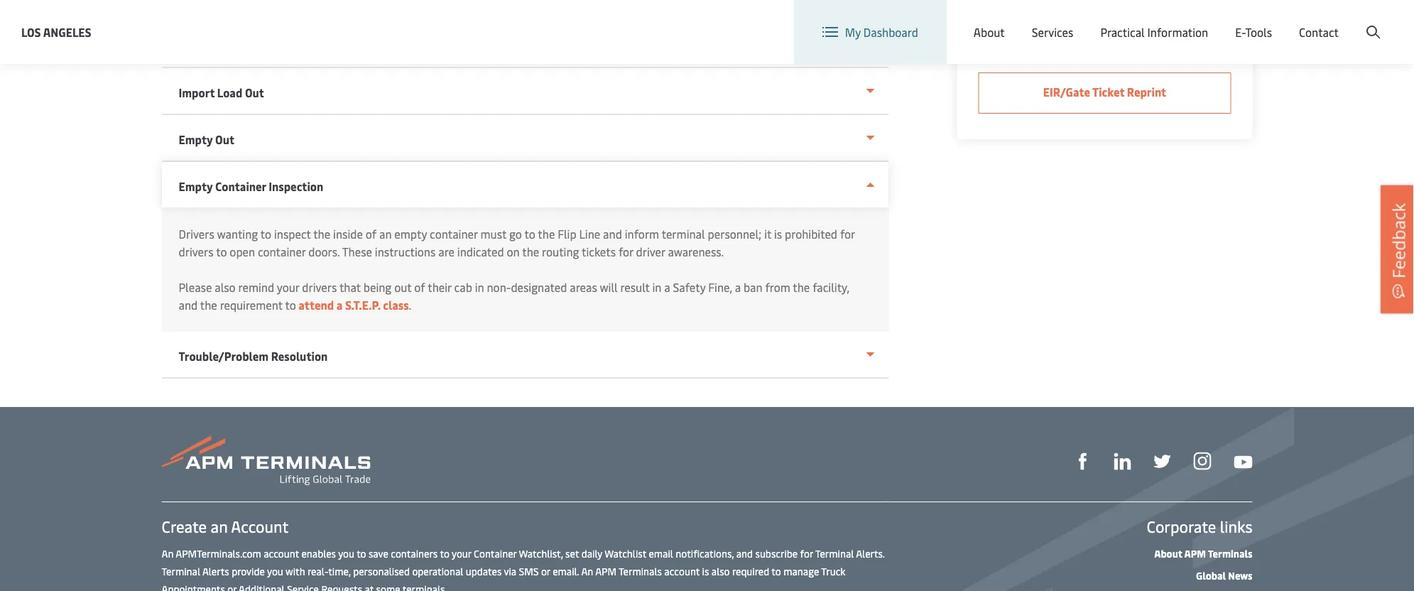 Task type: vqa. For each thing, say whether or not it's contained in the screenshot.
"92"
no



Task type: describe. For each thing, give the bounding box(es) containing it.
container inside an apmterminals.com account enables you to save containers to your container watchlist, set daily watchlist email notifications, and subscribe for terminal alerts. terminal alerts provide you with real-time, personalised operational updates via sms or email. an apm terminals account is also required to manage truck appointments or additional service requests at some terminals.
[[474, 546, 517, 560]]

about apm terminals
[[1155, 546, 1253, 560]]

watchlist,
[[519, 546, 563, 560]]

the right on
[[522, 244, 539, 259]]

news
[[1229, 568, 1253, 582]]

about for about apm terminals
[[1155, 546, 1183, 560]]

1 vertical spatial an
[[582, 564, 593, 578]]

drivers
[[179, 226, 214, 242]]

1 in from the left
[[475, 280, 484, 295]]

email.
[[553, 564, 579, 578]]

operational
[[412, 564, 464, 578]]

1 horizontal spatial a
[[665, 280, 671, 295]]

terminals.
[[403, 582, 447, 591]]

wanting
[[217, 226, 258, 242]]

it
[[765, 226, 772, 242]]

awareness.
[[668, 244, 724, 259]]

terminals inside an apmterminals.com account enables you to save containers to your container watchlist, set daily watchlist email notifications, and subscribe for terminal alerts. terminal alerts provide you with real-time, personalised operational updates via sms or email. an apm terminals account is also required to manage truck appointments or additional service requests at some terminals.
[[619, 564, 662, 578]]

to right go
[[525, 226, 536, 242]]

also inside please also remind your drivers that being out of their cab in non-designated areas will result in a safety fine, a ban from the facility, and the requirement to
[[215, 280, 236, 295]]

terminal
[[662, 226, 705, 242]]

personalised
[[353, 564, 410, 578]]

2 horizontal spatial for
[[841, 226, 856, 242]]

inspect
[[274, 226, 311, 242]]

1 horizontal spatial you
[[338, 546, 355, 560]]

for inside an apmterminals.com account enables you to save containers to your container watchlist, set daily watchlist email notifications, and subscribe for terminal alerts. terminal alerts provide you with real-time, personalised operational updates via sms or email. an apm terminals account is also required to manage truck appointments or additional service requests at some terminals.
[[801, 546, 813, 560]]

empty out
[[179, 132, 235, 147]]

import load out
[[179, 85, 264, 100]]

facility,
[[813, 280, 850, 295]]

apmterminals.com
[[176, 546, 261, 560]]

0 horizontal spatial or
[[228, 582, 237, 591]]

flip
[[558, 226, 577, 242]]

their
[[428, 280, 452, 295]]

eir/gate ticket reprint
[[1044, 84, 1167, 99]]

attend a s.t.e.p. class .
[[296, 297, 412, 313]]

los angeles
[[21, 24, 91, 39]]

1 vertical spatial out
[[215, 132, 235, 147]]

switch
[[1015, 13, 1049, 28]]

personnel;
[[708, 226, 762, 242]]

about apm terminals link
[[1155, 546, 1253, 560]]

required
[[733, 564, 770, 578]]

2 horizontal spatial a
[[735, 280, 741, 295]]

1 vertical spatial terminal
[[162, 564, 200, 578]]

trouble/problem resolution
[[179, 349, 328, 364]]

0 horizontal spatial container
[[258, 244, 306, 259]]

the right "from" at the top right
[[793, 280, 810, 295]]

empty for empty container inspection
[[179, 179, 213, 194]]

los
[[21, 24, 41, 39]]

services
[[1032, 24, 1074, 40]]

login / create account link
[[1247, 0, 1388, 42]]

of inside please also remind your drivers that being out of their cab in non-designated areas will result in a safety fine, a ban from the facility, and the requirement to
[[414, 280, 425, 295]]

with
[[286, 564, 305, 578]]

is inside drivers wanting to inspect the inside of an empty container must go to the flip line and inform terminal personnel; it is prohibited for drivers to open container doors. these instructions are indicated on the routing tickets for driver awareness.
[[775, 226, 782, 242]]

global menu
[[1141, 13, 1205, 29]]

empty
[[395, 226, 427, 242]]

watchlist
[[605, 546, 647, 560]]

containers
[[391, 546, 438, 560]]

container inside dropdown button
[[215, 179, 266, 194]]

the down please
[[200, 297, 217, 313]]

inform
[[625, 226, 659, 242]]

to inside please also remind your drivers that being out of their cab in non-designated areas will result in a safety fine, a ban from the facility, and the requirement to
[[285, 297, 296, 313]]

ticket
[[1093, 84, 1125, 99]]

feedback
[[1387, 203, 1410, 279]]

empty container inspection element
[[162, 207, 889, 332]]

the up doors. at top
[[314, 226, 331, 242]]

to up operational
[[440, 546, 450, 560]]

inspection
[[269, 179, 324, 194]]

requirement
[[220, 297, 283, 313]]

prohibited
[[785, 226, 838, 242]]

via
[[504, 564, 517, 578]]

safety
[[673, 280, 706, 295]]

time,
[[328, 564, 351, 578]]

youtube image
[[1235, 456, 1253, 469]]

to down 'subscribe'
[[772, 564, 781, 578]]

e-tools button
[[1236, 0, 1273, 64]]

attend a s.t.e.p. class link
[[296, 297, 409, 313]]

save
[[369, 546, 389, 560]]

information
[[1148, 24, 1209, 40]]

location
[[1051, 13, 1095, 28]]

indicated
[[458, 244, 504, 259]]

to left "inspect"
[[261, 226, 271, 242]]

create an account
[[162, 516, 289, 537]]

1 horizontal spatial account
[[665, 564, 700, 578]]

0 horizontal spatial an
[[211, 516, 228, 537]]

dashboard
[[864, 24, 919, 40]]

0 vertical spatial out
[[245, 85, 264, 100]]

an inside drivers wanting to inspect the inside of an empty container must go to the flip line and inform terminal personnel; it is prohibited for drivers to open container doors. these instructions are indicated on the routing tickets for driver awareness.
[[379, 226, 392, 242]]

designated
[[511, 280, 567, 295]]

fine,
[[709, 280, 733, 295]]

inside
[[333, 226, 363, 242]]

empty out button
[[162, 115, 889, 162]]

reprint
[[1128, 84, 1167, 99]]

0 vertical spatial an
[[162, 546, 174, 560]]

and inside please also remind your drivers that being out of their cab in non-designated areas will result in a safety fine, a ban from the facility, and the requirement to
[[179, 297, 198, 313]]

must
[[481, 226, 507, 242]]

go
[[510, 226, 522, 242]]

practical
[[1101, 24, 1145, 40]]

shape link
[[1075, 451, 1092, 470]]

/
[[1303, 13, 1308, 28]]

and inside drivers wanting to inspect the inside of an empty container must go to the flip line and inform terminal personnel; it is prohibited for drivers to open container doors. these instructions are indicated on the routing tickets for driver awareness.
[[603, 226, 622, 242]]

los angeles link
[[21, 23, 91, 41]]

menu
[[1176, 13, 1205, 29]]

global for global news
[[1197, 568, 1227, 582]]

attend
[[299, 297, 334, 313]]

truck
[[822, 564, 846, 578]]



Task type: locate. For each thing, give the bounding box(es) containing it.
contact button
[[1300, 0, 1339, 64]]

set
[[566, 546, 579, 560]]

areas
[[570, 280, 597, 295]]

service
[[287, 582, 319, 591]]

login / create account
[[1273, 13, 1388, 28]]

create right the /
[[1311, 13, 1343, 28]]

0 vertical spatial container
[[430, 226, 478, 242]]

1 vertical spatial about
[[1155, 546, 1183, 560]]

empty inside empty container inspection dropdown button
[[179, 179, 213, 194]]

is inside an apmterminals.com account enables you to save containers to your container watchlist, set daily watchlist email notifications, and subscribe for terminal alerts. terminal alerts provide you with real-time, personalised operational updates via sms or email. an apm terminals account is also required to manage truck appointments or additional service requests at some terminals.
[[702, 564, 709, 578]]

empty up drivers
[[179, 179, 213, 194]]

your inside an apmterminals.com account enables you to save containers to your container watchlist, set daily watchlist email notifications, and subscribe for terminal alerts. terminal alerts provide you with real-time, personalised operational updates via sms or email. an apm terminals account is also required to manage truck appointments or additional service requests at some terminals.
[[452, 546, 472, 560]]

out
[[394, 280, 412, 295]]

a left ban
[[735, 280, 741, 295]]

about down corporate
[[1155, 546, 1183, 560]]

non-
[[487, 280, 511, 295]]

0 horizontal spatial in
[[475, 280, 484, 295]]

1 vertical spatial your
[[452, 546, 472, 560]]

daily
[[582, 546, 603, 560]]

1 horizontal spatial account
[[1346, 13, 1388, 28]]

1 horizontal spatial container
[[474, 546, 517, 560]]

container up updates
[[474, 546, 517, 560]]

0 horizontal spatial terminals
[[619, 564, 662, 578]]

of inside drivers wanting to inspect the inside of an empty container must go to the flip line and inform terminal personnel; it is prohibited for drivers to open container doors. these instructions are indicated on the routing tickets for driver awareness.
[[366, 226, 377, 242]]

0 vertical spatial account
[[264, 546, 299, 560]]

apmt footer logo image
[[162, 436, 371, 485]]

1 horizontal spatial terminals
[[1208, 546, 1253, 560]]

apm inside an apmterminals.com account enables you to save containers to your container watchlist, set daily watchlist email notifications, and subscribe for terminal alerts. terminal alerts provide you with real-time, personalised operational updates via sms or email. an apm terminals account is also required to manage truck appointments or additional service requests at some terminals.
[[596, 564, 617, 578]]

1 horizontal spatial terminal
[[816, 546, 854, 560]]

about left switch on the top right of page
[[974, 24, 1005, 40]]

1 horizontal spatial about
[[1155, 546, 1183, 560]]

1 vertical spatial or
[[228, 582, 237, 591]]

1 vertical spatial create
[[162, 516, 207, 537]]

some
[[376, 582, 400, 591]]

remind
[[238, 280, 274, 295]]

to left 'save'
[[357, 546, 366, 560]]

out
[[245, 85, 264, 100], [215, 132, 235, 147]]

global inside button
[[1141, 13, 1174, 29]]

1 horizontal spatial your
[[452, 546, 472, 560]]

and up required
[[737, 546, 753, 560]]

are
[[439, 244, 455, 259]]

you left with
[[267, 564, 283, 578]]

1 horizontal spatial and
[[603, 226, 622, 242]]

empty for empty out
[[179, 132, 213, 147]]

1 vertical spatial empty
[[179, 179, 213, 194]]

empty down import
[[179, 132, 213, 147]]

1 horizontal spatial is
[[775, 226, 782, 242]]

global news
[[1197, 568, 1253, 582]]

sms
[[519, 564, 539, 578]]

will
[[600, 280, 618, 295]]

or right sms
[[541, 564, 550, 578]]

0 horizontal spatial a
[[337, 297, 343, 313]]

0 horizontal spatial for
[[619, 244, 634, 259]]

container
[[430, 226, 478, 242], [258, 244, 306, 259]]

updates
[[466, 564, 502, 578]]

your up updates
[[452, 546, 472, 560]]

1 horizontal spatial apm
[[1185, 546, 1207, 560]]

0 vertical spatial apm
[[1185, 546, 1207, 560]]

1 vertical spatial global
[[1197, 568, 1227, 582]]

about
[[974, 24, 1005, 40], [1155, 546, 1183, 560]]

1 horizontal spatial an
[[582, 564, 593, 578]]

0 vertical spatial or
[[541, 564, 550, 578]]

0 horizontal spatial also
[[215, 280, 236, 295]]

drivers down drivers
[[179, 244, 214, 259]]

drivers up attend
[[302, 280, 337, 295]]

or down alerts
[[228, 582, 237, 591]]

1 vertical spatial you
[[267, 564, 283, 578]]

1 horizontal spatial of
[[414, 280, 425, 295]]

is right it
[[775, 226, 782, 242]]

out right the load
[[245, 85, 264, 100]]

account down email at the bottom left of page
[[665, 564, 700, 578]]

please
[[179, 280, 212, 295]]

0 horizontal spatial account
[[231, 516, 289, 537]]

to left attend
[[285, 297, 296, 313]]

in right result
[[653, 280, 662, 295]]

1 horizontal spatial for
[[801, 546, 813, 560]]

1 horizontal spatial in
[[653, 280, 662, 295]]

switch location button
[[992, 13, 1095, 29]]

terminal up 'appointments'
[[162, 564, 200, 578]]

0 horizontal spatial container
[[215, 179, 266, 194]]

out down import load out
[[215, 132, 235, 147]]

account
[[264, 546, 299, 560], [665, 564, 700, 578]]

about button
[[974, 0, 1005, 64]]

on
[[507, 244, 520, 259]]

practical information button
[[1101, 0, 1209, 64]]

1 horizontal spatial container
[[430, 226, 478, 242]]

0 vertical spatial is
[[775, 226, 782, 242]]

linkedin image
[[1115, 453, 1132, 470]]

of up these
[[366, 226, 377, 242]]

instagram link
[[1194, 451, 1212, 470]]

.
[[409, 297, 412, 313]]

0 vertical spatial drivers
[[179, 244, 214, 259]]

import load out button
[[162, 68, 889, 115]]

your inside please also remind your drivers that being out of their cab in non-designated areas will result in a safety fine, a ban from the facility, and the requirement to
[[277, 280, 299, 295]]

account right contact dropdown button
[[1346, 13, 1388, 28]]

switch location
[[1015, 13, 1095, 28]]

doors.
[[309, 244, 340, 259]]

0 vertical spatial about
[[974, 24, 1005, 40]]

being
[[364, 280, 392, 295]]

trouble/problem
[[179, 349, 269, 364]]

1 horizontal spatial create
[[1311, 13, 1343, 28]]

terminal up truck
[[816, 546, 854, 560]]

in
[[475, 280, 484, 295], [653, 280, 662, 295]]

1 vertical spatial account
[[231, 516, 289, 537]]

global for global menu
[[1141, 13, 1174, 29]]

account up provide
[[231, 516, 289, 537]]

angeles
[[43, 24, 91, 39]]

1 vertical spatial and
[[179, 297, 198, 313]]

s.t.e.p.
[[345, 297, 381, 313]]

0 vertical spatial and
[[603, 226, 622, 242]]

global menu button
[[1109, 0, 1220, 42]]

for right 'prohibited' on the top right of page
[[841, 226, 856, 242]]

0 horizontal spatial an
[[162, 546, 174, 560]]

manage
[[784, 564, 819, 578]]

routing
[[542, 244, 579, 259]]

twitter image
[[1154, 453, 1171, 470]]

1 empty from the top
[[179, 132, 213, 147]]

the
[[314, 226, 331, 242], [538, 226, 555, 242], [522, 244, 539, 259], [793, 280, 810, 295], [200, 297, 217, 313]]

1 horizontal spatial drivers
[[302, 280, 337, 295]]

subscribe
[[756, 546, 798, 560]]

apm down daily
[[596, 564, 617, 578]]

my dashboard
[[845, 24, 919, 40]]

1 horizontal spatial out
[[245, 85, 264, 100]]

0 vertical spatial also
[[215, 280, 236, 295]]

facebook image
[[1075, 453, 1092, 470]]

feedback button
[[1381, 185, 1415, 313]]

of right out
[[414, 280, 425, 295]]

1 vertical spatial of
[[414, 280, 425, 295]]

0 horizontal spatial create
[[162, 516, 207, 537]]

0 horizontal spatial terminal
[[162, 564, 200, 578]]

1 horizontal spatial also
[[712, 564, 730, 578]]

alerts
[[203, 564, 229, 578]]

container up "wanting"
[[215, 179, 266, 194]]

contact
[[1300, 24, 1339, 40]]

1 vertical spatial also
[[712, 564, 730, 578]]

ban
[[744, 280, 763, 295]]

terminals up the global news
[[1208, 546, 1253, 560]]

my dashboard button
[[823, 0, 919, 64]]

tools
[[1246, 24, 1273, 40]]

0 horizontal spatial and
[[179, 297, 198, 313]]

e-
[[1236, 24, 1246, 40]]

an down daily
[[582, 564, 593, 578]]

1 horizontal spatial or
[[541, 564, 550, 578]]

enables
[[302, 546, 336, 560]]

and
[[603, 226, 622, 242], [179, 297, 198, 313], [737, 546, 753, 560]]

to left 'open'
[[216, 244, 227, 259]]

0 horizontal spatial of
[[366, 226, 377, 242]]

2 in from the left
[[653, 280, 662, 295]]

provide
[[232, 564, 265, 578]]

of
[[366, 226, 377, 242], [414, 280, 425, 295]]

1 vertical spatial drivers
[[302, 280, 337, 295]]

the left 'flip'
[[538, 226, 555, 242]]

0 vertical spatial global
[[1141, 13, 1174, 29]]

and down please
[[179, 297, 198, 313]]

2 vertical spatial for
[[801, 546, 813, 560]]

empty inside the empty out dropdown button
[[179, 132, 213, 147]]

0 vertical spatial terminal
[[816, 546, 854, 560]]

1 vertical spatial account
[[665, 564, 700, 578]]

a left safety
[[665, 280, 671, 295]]

terminals
[[1208, 546, 1253, 560], [619, 564, 662, 578]]

an
[[162, 546, 174, 560], [582, 564, 593, 578]]

a down the that at the top of page
[[337, 297, 343, 313]]

1 horizontal spatial global
[[1197, 568, 1227, 582]]

0 horizontal spatial drivers
[[179, 244, 214, 259]]

your right the remind
[[277, 280, 299, 295]]

0 vertical spatial you
[[338, 546, 355, 560]]

drivers inside please also remind your drivers that being out of their cab in non-designated areas will result in a safety fine, a ban from the facility, and the requirement to
[[302, 280, 337, 295]]

0 horizontal spatial about
[[974, 24, 1005, 40]]

also down notifications,
[[712, 564, 730, 578]]

practical information
[[1101, 24, 1209, 40]]

1 vertical spatial terminals
[[619, 564, 662, 578]]

is down notifications,
[[702, 564, 709, 578]]

open
[[230, 244, 255, 259]]

you up time,
[[338, 546, 355, 560]]

class
[[383, 297, 409, 313]]

empty container inspection button
[[162, 162, 889, 207]]

drivers inside drivers wanting to inspect the inside of an empty container must go to the flip line and inform terminal personnel; it is prohibited for drivers to open container doors. these instructions are indicated on the routing tickets for driver awareness.
[[179, 244, 214, 259]]

terminals down watchlist
[[619, 564, 662, 578]]

0 horizontal spatial global
[[1141, 13, 1174, 29]]

please also remind your drivers that being out of their cab in non-designated areas will result in a safety fine, a ban from the facility, and the requirement to
[[179, 280, 850, 313]]

instagram image
[[1194, 452, 1212, 470]]

0 horizontal spatial your
[[277, 280, 299, 295]]

links
[[1221, 516, 1253, 537]]

from
[[766, 280, 791, 295]]

an left empty
[[379, 226, 392, 242]]

2 horizontal spatial and
[[737, 546, 753, 560]]

also right please
[[215, 280, 236, 295]]

an
[[379, 226, 392, 242], [211, 516, 228, 537]]

for up 'manage'
[[801, 546, 813, 560]]

1 vertical spatial is
[[702, 564, 709, 578]]

import
[[179, 85, 215, 100]]

0 horizontal spatial out
[[215, 132, 235, 147]]

terminal
[[816, 546, 854, 560], [162, 564, 200, 578]]

email
[[649, 546, 674, 560]]

1 vertical spatial apm
[[596, 564, 617, 578]]

you tube link
[[1235, 452, 1253, 469]]

0 vertical spatial terminals
[[1208, 546, 1253, 560]]

an up apmterminals.com
[[211, 516, 228, 537]]

2 vertical spatial and
[[737, 546, 753, 560]]

0 vertical spatial an
[[379, 226, 392, 242]]

a
[[665, 280, 671, 295], [735, 280, 741, 295], [337, 297, 343, 313]]

in right the cab on the left top of page
[[475, 280, 484, 295]]

notifications,
[[676, 546, 734, 560]]

eir/gate
[[1044, 84, 1091, 99]]

0 horizontal spatial you
[[267, 564, 283, 578]]

to
[[261, 226, 271, 242], [525, 226, 536, 242], [216, 244, 227, 259], [285, 297, 296, 313], [357, 546, 366, 560], [440, 546, 450, 560], [772, 564, 781, 578]]

0 vertical spatial your
[[277, 280, 299, 295]]

an up 'appointments'
[[162, 546, 174, 560]]

0 horizontal spatial is
[[702, 564, 709, 578]]

appointments
[[162, 582, 225, 591]]

about for about
[[974, 24, 1005, 40]]

0 horizontal spatial account
[[264, 546, 299, 560]]

0 vertical spatial of
[[366, 226, 377, 242]]

services button
[[1032, 0, 1074, 64]]

0 horizontal spatial apm
[[596, 564, 617, 578]]

1 vertical spatial an
[[211, 516, 228, 537]]

for down inform
[[619, 244, 634, 259]]

container
[[215, 179, 266, 194], [474, 546, 517, 560]]

0 vertical spatial container
[[215, 179, 266, 194]]

apm down corporate links
[[1185, 546, 1207, 560]]

you
[[338, 546, 355, 560], [267, 564, 283, 578]]

2 empty from the top
[[179, 179, 213, 194]]

requests
[[321, 582, 362, 591]]

trouble/problem resolution button
[[162, 332, 889, 379]]

create up apmterminals.com
[[162, 516, 207, 537]]

drivers
[[179, 244, 214, 259], [302, 280, 337, 295]]

container up are
[[430, 226, 478, 242]]

1 vertical spatial container
[[474, 546, 517, 560]]

account up with
[[264, 546, 299, 560]]

0 vertical spatial create
[[1311, 13, 1343, 28]]

and inside an apmterminals.com account enables you to save containers to your container watchlist, set daily watchlist email notifications, and subscribe for terminal alerts. terminal alerts provide you with real-time, personalised operational updates via sms or email. an apm terminals account is also required to manage truck appointments or additional service requests at some terminals.
[[737, 546, 753, 560]]

0 vertical spatial account
[[1346, 13, 1388, 28]]

also inside an apmterminals.com account enables you to save containers to your container watchlist, set daily watchlist email notifications, and subscribe for terminal alerts. terminal alerts provide you with real-time, personalised operational updates via sms or email. an apm terminals account is also required to manage truck appointments or additional service requests at some terminals.
[[712, 564, 730, 578]]

1 horizontal spatial an
[[379, 226, 392, 242]]

driver
[[636, 244, 666, 259]]

container down "inspect"
[[258, 244, 306, 259]]

these
[[342, 244, 372, 259]]

0 vertical spatial empty
[[179, 132, 213, 147]]

instructions
[[375, 244, 436, 259]]

0 vertical spatial for
[[841, 226, 856, 242]]

1 vertical spatial container
[[258, 244, 306, 259]]

drivers wanting to inspect the inside of an empty container must go to the flip line and inform terminal personnel; it is prohibited for drivers to open container doors. these instructions are indicated on the routing tickets for driver awareness.
[[179, 226, 856, 259]]

and up tickets
[[603, 226, 622, 242]]

1 vertical spatial for
[[619, 244, 634, 259]]



